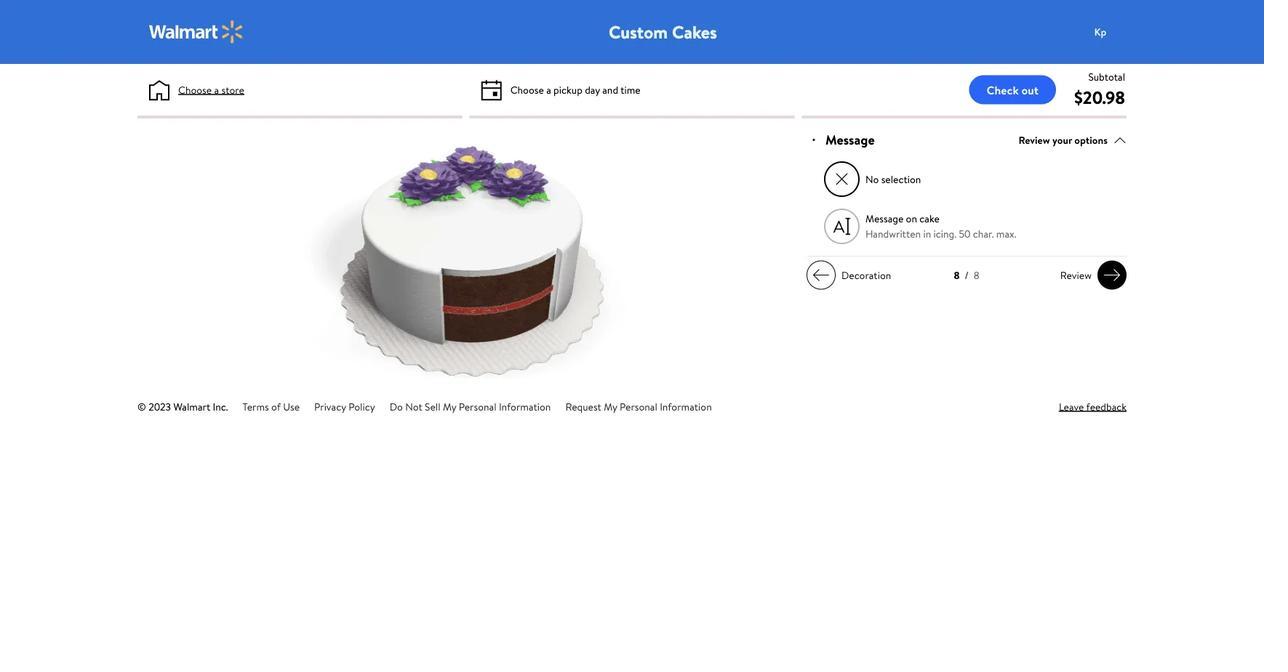 Task type: vqa. For each thing, say whether or not it's contained in the screenshot.
1st A from the left
yes



Task type: locate. For each thing, give the bounding box(es) containing it.
8 / 8
[[954, 269, 980, 283]]

icon for continue arrow image inside decoration link
[[813, 267, 830, 284]]

and
[[603, 83, 619, 97]]

handwritten
[[866, 227, 921, 241]]

choose left store
[[178, 83, 212, 97]]

1 horizontal spatial choose
[[511, 83, 544, 97]]

cake
[[920, 212, 940, 226]]

0 horizontal spatial review
[[1019, 133, 1050, 147]]

remove image
[[834, 171, 850, 187]]

message inside message on cake handwritten in icing. 50 char. max.
[[866, 212, 904, 226]]

store
[[222, 83, 244, 97]]

your
[[1053, 133, 1073, 147]]

kp button
[[1086, 17, 1145, 47]]

8 left '/'
[[954, 269, 960, 283]]

8 right '/'
[[974, 269, 980, 283]]

decoration link
[[807, 261, 897, 290]]

2 icon for continue arrow image from the left
[[1104, 267, 1121, 284]]

2 my from the left
[[604, 400, 618, 414]]

my
[[443, 400, 457, 414], [604, 400, 618, 414]]

0 horizontal spatial my
[[443, 400, 457, 414]]

back to walmart.com image
[[149, 20, 244, 44]]

1 horizontal spatial my
[[604, 400, 618, 414]]

0 horizontal spatial choose
[[178, 83, 212, 97]]

$20.98
[[1075, 85, 1126, 110]]

0 horizontal spatial 8
[[954, 269, 960, 283]]

selection
[[882, 172, 921, 186]]

1 horizontal spatial personal
[[620, 400, 658, 414]]

0 horizontal spatial personal
[[459, 400, 497, 414]]

1 horizontal spatial 8
[[974, 269, 980, 283]]

1 choose from the left
[[178, 83, 212, 97]]

request
[[566, 400, 602, 414]]

0 vertical spatial review
[[1019, 133, 1050, 147]]

2 8 from the left
[[974, 269, 980, 283]]

my right "sell"
[[443, 400, 457, 414]]

0 horizontal spatial information
[[499, 400, 551, 414]]

icon for continue arrow image
[[813, 267, 830, 284], [1104, 267, 1121, 284]]

1 icon for continue arrow image from the left
[[813, 267, 830, 284]]

personal right the 'request'
[[620, 400, 658, 414]]

up arrow image
[[1114, 134, 1127, 147]]

choose a pickup day and time
[[511, 83, 641, 97]]

a left pickup
[[547, 83, 551, 97]]

2023
[[149, 400, 171, 414]]

personal right "sell"
[[459, 400, 497, 414]]

on
[[906, 212, 918, 226]]

choose for choose a store
[[178, 83, 212, 97]]

1 vertical spatial message
[[866, 212, 904, 226]]

feedback
[[1087, 400, 1127, 414]]

leave feedback button
[[1059, 399, 1127, 415]]

do
[[390, 400, 403, 414]]

1 vertical spatial review
[[1061, 268, 1092, 282]]

review your options element
[[1019, 133, 1108, 148]]

walmart
[[173, 400, 210, 414]]

0 horizontal spatial icon for continue arrow image
[[813, 267, 830, 284]]

max.
[[997, 227, 1017, 241]]

8
[[954, 269, 960, 283], [974, 269, 980, 283]]

leave
[[1059, 400, 1085, 414]]

a
[[214, 83, 219, 97], [547, 83, 551, 97]]

review your options link
[[1019, 130, 1127, 150]]

review link
[[1055, 261, 1127, 290]]

1 horizontal spatial review
[[1061, 268, 1092, 282]]

0 horizontal spatial a
[[214, 83, 219, 97]]

message up handwritten
[[866, 212, 904, 226]]

1 8 from the left
[[954, 269, 960, 283]]

© 2023 walmart inc.
[[138, 400, 228, 414]]

1 a from the left
[[214, 83, 219, 97]]

message up the remove image
[[826, 131, 875, 149]]

0 vertical spatial message
[[826, 131, 875, 149]]

out
[[1022, 82, 1039, 98]]

my right the 'request'
[[604, 400, 618, 414]]

icon for continue arrow image inside the review link
[[1104, 267, 1121, 284]]

information
[[499, 400, 551, 414], [660, 400, 712, 414]]

char.
[[973, 227, 994, 241]]

2 information from the left
[[660, 400, 712, 414]]

2 personal from the left
[[620, 400, 658, 414]]

cakes
[[672, 20, 717, 44]]

2 choose from the left
[[511, 83, 544, 97]]

1 information from the left
[[499, 400, 551, 414]]

message
[[826, 131, 875, 149], [866, 212, 904, 226]]

privacy policy link
[[314, 400, 375, 414]]

1 my from the left
[[443, 400, 457, 414]]

1 horizontal spatial icon for continue arrow image
[[1104, 267, 1121, 284]]

terms of use
[[243, 400, 300, 414]]

a for store
[[214, 83, 219, 97]]

1 horizontal spatial a
[[547, 83, 551, 97]]

1 horizontal spatial information
[[660, 400, 712, 414]]

leave feedback
[[1059, 400, 1127, 414]]

review
[[1019, 133, 1050, 147], [1061, 268, 1092, 282]]

privacy
[[314, 400, 346, 414]]

review for review
[[1061, 268, 1092, 282]]

check out button
[[970, 75, 1057, 104]]

choose
[[178, 83, 212, 97], [511, 83, 544, 97]]

a left store
[[214, 83, 219, 97]]

2 a from the left
[[547, 83, 551, 97]]

choose left pickup
[[511, 83, 544, 97]]

personal
[[459, 400, 497, 414], [620, 400, 658, 414]]

message on cake handwritten in icing. 50 char. max.
[[866, 212, 1017, 241]]



Task type: describe. For each thing, give the bounding box(es) containing it.
message for message on cake handwritten in icing. 50 char. max.
[[866, 212, 904, 226]]

50
[[959, 227, 971, 241]]

subtotal
[[1089, 69, 1126, 84]]

terms
[[243, 400, 269, 414]]

options
[[1075, 133, 1108, 147]]

choose for choose a pickup day and time
[[511, 83, 544, 97]]

request my personal information link
[[566, 400, 712, 414]]

choose a store link
[[178, 82, 244, 98]]

custom
[[609, 20, 668, 44]]

no
[[866, 172, 879, 186]]

do not sell my personal information link
[[390, 400, 551, 414]]

review your options
[[1019, 133, 1108, 147]]

of
[[271, 400, 281, 414]]

1 personal from the left
[[459, 400, 497, 414]]

review for review your options
[[1019, 133, 1050, 147]]

privacy policy
[[314, 400, 375, 414]]

use
[[283, 400, 300, 414]]

terms of use link
[[243, 400, 300, 414]]

©
[[138, 400, 146, 414]]

day
[[585, 83, 600, 97]]

subtotal $20.98
[[1075, 69, 1126, 110]]

check
[[987, 82, 1019, 98]]

choose a store
[[178, 83, 244, 97]]

policy
[[349, 400, 375, 414]]

icing.
[[934, 227, 957, 241]]

kp
[[1095, 25, 1107, 39]]

decoration
[[842, 268, 892, 282]]

in
[[924, 227, 932, 241]]

time
[[621, 83, 641, 97]]

inc.
[[213, 400, 228, 414]]

do not sell my personal information
[[390, 400, 551, 414]]

a for pickup
[[547, 83, 551, 97]]

request my personal information
[[566, 400, 712, 414]]

message for message
[[826, 131, 875, 149]]

/
[[965, 269, 969, 283]]

not
[[405, 400, 423, 414]]

custom cakes
[[609, 20, 717, 44]]

no selection
[[866, 172, 921, 186]]

sell
[[425, 400, 441, 414]]

check out
[[987, 82, 1039, 98]]

pickup
[[554, 83, 583, 97]]



